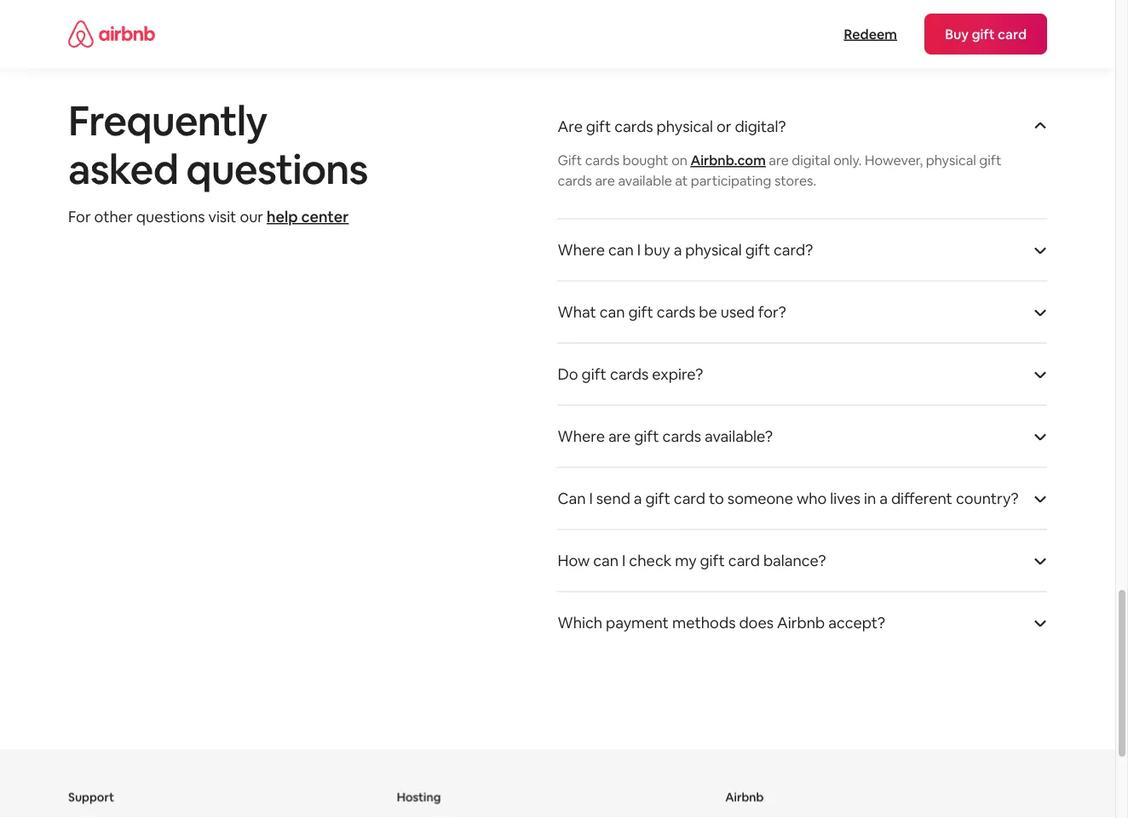 Task type: locate. For each thing, give the bounding box(es) containing it.
expire?
[[652, 364, 703, 384]]

card left balance?
[[728, 551, 760, 571]]

are left available
[[595, 172, 615, 189]]

1 vertical spatial can
[[600, 302, 625, 322]]

bought
[[623, 152, 669, 169]]

2 vertical spatial can
[[593, 551, 619, 571]]

can for what
[[600, 302, 625, 322]]

card?
[[774, 240, 813, 260]]

1 horizontal spatial i
[[622, 551, 626, 571]]

can i send a gift card to someone who lives in a different country?
[[558, 489, 1019, 509]]

my
[[675, 551, 697, 571]]

2 where from the top
[[558, 426, 605, 446]]

1 vertical spatial physical
[[926, 152, 976, 169]]

balance?
[[763, 551, 826, 571]]

a
[[674, 240, 682, 260], [634, 489, 642, 509], [879, 489, 888, 509]]

where for where are gift cards available?
[[558, 426, 605, 446]]

i left the buy
[[637, 240, 641, 260]]

1 horizontal spatial a
[[674, 240, 682, 260]]

can
[[608, 240, 634, 260], [600, 302, 625, 322], [593, 551, 619, 571]]

can right what
[[600, 302, 625, 322]]

are
[[769, 152, 789, 169], [595, 172, 615, 189], [608, 426, 631, 446]]

gift
[[558, 152, 582, 169]]

cards inside are digital only. however, physical gift cards are available at participating stores.
[[558, 172, 592, 189]]

frequently asked questions
[[68, 94, 368, 196]]

buy
[[644, 240, 670, 260]]

1 vertical spatial are
[[595, 172, 615, 189]]

where can i buy a physical gift card?
[[558, 240, 813, 260]]

i for how
[[622, 551, 626, 571]]

redeem link
[[836, 17, 906, 51]]

physical right the buy
[[685, 240, 742, 260]]

are
[[558, 116, 583, 136]]

questions
[[136, 207, 205, 227]]

visit
[[208, 207, 236, 227]]

lives
[[830, 489, 861, 509]]

where can i buy a physical gift card? button
[[558, 219, 1047, 281]]

cards up bought
[[614, 116, 653, 136]]

can i send a gift card to someone who lives in a different country? button
[[558, 468, 1047, 529]]

gift inside dropdown button
[[628, 302, 653, 322]]

what can gift cards be used for?
[[558, 302, 786, 322]]

cards
[[614, 116, 653, 136], [585, 152, 620, 169], [558, 172, 592, 189], [657, 302, 695, 322], [610, 364, 649, 384], [663, 426, 701, 446]]

for?
[[758, 302, 786, 322]]

0 vertical spatial physical
[[657, 116, 713, 136]]

where up what
[[558, 240, 605, 260]]

only.
[[833, 152, 862, 169]]

available?
[[705, 426, 773, 446]]

airbnb
[[777, 613, 825, 633], [725, 790, 764, 805]]

cards inside dropdown button
[[657, 302, 695, 322]]

which
[[558, 613, 602, 633]]

0 horizontal spatial a
[[634, 489, 642, 509]]

however,
[[865, 152, 923, 169]]

0 horizontal spatial i
[[589, 489, 593, 509]]

someone
[[727, 489, 793, 509]]

0 vertical spatial are
[[769, 152, 789, 169]]

where for where can i buy a physical gift card?
[[558, 240, 605, 260]]

frequently
[[68, 94, 267, 147]]

2 vertical spatial i
[[622, 551, 626, 571]]

where up 'can'
[[558, 426, 605, 446]]

i left check in the right of the page
[[622, 551, 626, 571]]

airbnb inside dropdown button
[[777, 613, 825, 633]]

physical
[[657, 116, 713, 136], [926, 152, 976, 169], [685, 240, 742, 260]]

how
[[558, 551, 590, 571]]

0 vertical spatial can
[[608, 240, 634, 260]]

are up "send"
[[608, 426, 631, 446]]

a right "send"
[[634, 489, 642, 509]]

cards left be
[[657, 302, 695, 322]]

airbnb.com link
[[691, 152, 766, 169]]

cards left expire?
[[610, 364, 649, 384]]

where
[[558, 240, 605, 260], [558, 426, 605, 446]]

1 horizontal spatial card
[[728, 551, 760, 571]]

1 vertical spatial where
[[558, 426, 605, 446]]

are up the stores.
[[769, 152, 789, 169]]

gift
[[586, 116, 611, 136], [979, 152, 1001, 169], [745, 240, 770, 260], [628, 302, 653, 322], [582, 364, 607, 384], [634, 426, 659, 446], [645, 489, 670, 509], [700, 551, 725, 571]]

can inside dropdown button
[[600, 302, 625, 322]]

card left to
[[674, 489, 705, 509]]

payment
[[606, 613, 669, 633]]

cards down gift
[[558, 172, 592, 189]]

0 vertical spatial where
[[558, 240, 605, 260]]

does
[[739, 613, 774, 633]]

i right 'can'
[[589, 489, 593, 509]]

0 horizontal spatial card
[[674, 489, 705, 509]]

1 where from the top
[[558, 240, 605, 260]]

physical right the however,
[[926, 152, 976, 169]]

a right in
[[879, 489, 888, 509]]

at
[[675, 172, 688, 189]]

hosting
[[397, 790, 441, 805]]

who
[[797, 489, 827, 509]]

2 horizontal spatial i
[[637, 240, 641, 260]]

physical up on
[[657, 116, 713, 136]]

card
[[674, 489, 705, 509], [728, 551, 760, 571]]

airbnb.com
[[691, 152, 766, 169]]

accept?
[[828, 613, 885, 633]]

0 horizontal spatial airbnb
[[725, 790, 764, 805]]

digital?
[[735, 116, 786, 136]]

2 vertical spatial are
[[608, 426, 631, 446]]

1 vertical spatial i
[[589, 489, 593, 509]]

a right the buy
[[674, 240, 682, 260]]

i
[[637, 240, 641, 260], [589, 489, 593, 509], [622, 551, 626, 571]]

gift cards bought on airbnb.com
[[558, 152, 766, 169]]

1 vertical spatial airbnb
[[725, 790, 764, 805]]

can right how
[[593, 551, 619, 571]]

0 vertical spatial i
[[637, 240, 641, 260]]

can left the buy
[[608, 240, 634, 260]]

0 vertical spatial airbnb
[[777, 613, 825, 633]]

1 horizontal spatial airbnb
[[777, 613, 825, 633]]



Task type: describe. For each thing, give the bounding box(es) containing it.
gift inside are digital only. however, physical gift cards are available at participating stores.
[[979, 152, 1001, 169]]

available
[[618, 172, 672, 189]]

are digital only. however, physical gift cards are available at participating stores.
[[558, 152, 1004, 189]]

how can i check my gift card balance? button
[[558, 530, 1047, 592]]

support
[[68, 790, 114, 805]]

what can gift cards be used for? button
[[558, 281, 1047, 343]]

country?
[[956, 489, 1019, 509]]

for
[[68, 207, 91, 227]]

i for where
[[637, 240, 641, 260]]

which payment methods does airbnb accept?
[[558, 613, 885, 633]]

to
[[709, 489, 724, 509]]

used
[[721, 302, 755, 322]]

or
[[717, 116, 732, 136]]

help center link
[[267, 207, 349, 227]]

do gift cards expire? button
[[558, 344, 1047, 405]]

can
[[558, 489, 586, 509]]

other
[[94, 207, 133, 227]]

stores.
[[774, 172, 816, 189]]

on
[[672, 152, 688, 169]]

are inside dropdown button
[[608, 426, 631, 446]]

send
[[596, 489, 630, 509]]

do
[[558, 364, 578, 384]]

profile element
[[578, 0, 1047, 68]]

2 horizontal spatial a
[[879, 489, 888, 509]]

2 vertical spatial physical
[[685, 240, 742, 260]]

what
[[558, 302, 596, 322]]

where are gift cards available? button
[[558, 406, 1047, 467]]

cards right gift
[[585, 152, 620, 169]]

methods
[[672, 613, 736, 633]]

cards left available?
[[663, 426, 701, 446]]

which payment methods does airbnb accept? button
[[558, 592, 1047, 654]]

check
[[629, 551, 672, 571]]

in
[[864, 489, 876, 509]]

participating
[[691, 172, 771, 189]]

are gift cards physical or digital? button
[[558, 96, 1047, 150]]

asked questions
[[68, 143, 368, 196]]

different
[[891, 489, 953, 509]]

where are gift cards available?
[[558, 426, 773, 446]]

center
[[301, 207, 349, 227]]

redeem
[[844, 25, 897, 43]]

do gift cards expire?
[[558, 364, 703, 384]]

1 vertical spatial card
[[728, 551, 760, 571]]

physical inside are digital only. however, physical gift cards are available at participating stores.
[[926, 152, 976, 169]]

be
[[699, 302, 717, 322]]

digital
[[792, 152, 830, 169]]

our
[[240, 207, 263, 227]]

can for where
[[608, 240, 634, 260]]

0 vertical spatial card
[[674, 489, 705, 509]]

how can i check my gift card balance?
[[558, 551, 826, 571]]

for other questions visit our help center
[[68, 207, 349, 227]]

can for how
[[593, 551, 619, 571]]

are gift cards physical or digital?
[[558, 116, 786, 136]]

help
[[267, 207, 298, 227]]



Task type: vqa. For each thing, say whether or not it's contained in the screenshot.
bottom the 'card'
yes



